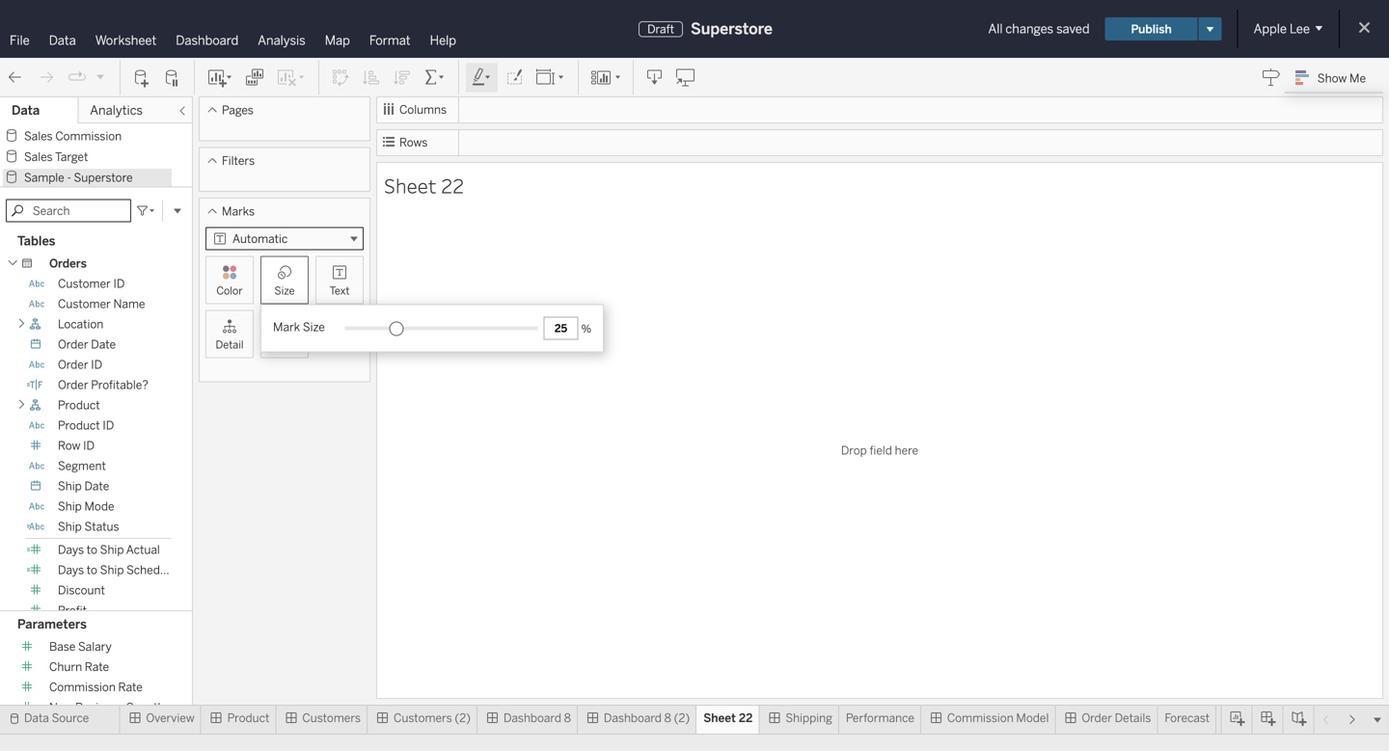 Task type: vqa. For each thing, say whether or not it's contained in the screenshot.
Home on the left
no



Task type: describe. For each thing, give the bounding box(es) containing it.
forecast
[[1165, 711, 1210, 725]]

columns
[[399, 103, 447, 117]]

shipping
[[786, 711, 832, 725]]

0 vertical spatial product
[[58, 399, 100, 413]]

all
[[988, 21, 1003, 37]]

changes
[[1006, 21, 1054, 37]]

2 vertical spatial data
[[24, 711, 49, 725]]

open and edit this workbook in tableau desktop image
[[676, 68, 696, 87]]

profitable?
[[91, 378, 148, 392]]

replay animation image
[[68, 68, 87, 87]]

parameters
[[17, 617, 87, 632]]

1 vertical spatial sheet
[[703, 711, 736, 725]]

id for product id
[[103, 419, 114, 433]]

new
[[49, 701, 73, 715]]

growth
[[126, 701, 164, 715]]

analysis
[[258, 33, 306, 48]]

data guide image
[[1262, 68, 1281, 87]]

ship up "days to ship scheduled"
[[100, 543, 124, 557]]

map
[[325, 33, 350, 48]]

customers for customers (2)
[[394, 711, 452, 725]]

Search text field
[[6, 199, 131, 222]]

business
[[75, 701, 123, 715]]

replay animation image
[[95, 71, 106, 82]]

redo image
[[37, 68, 56, 87]]

salary
[[78, 640, 112, 654]]

0 vertical spatial sheet
[[384, 172, 437, 199]]

model
[[1016, 711, 1049, 725]]

customer name
[[58, 297, 145, 311]]

target
[[55, 150, 88, 164]]

1 vertical spatial superstore
[[74, 171, 133, 185]]

commission rate
[[49, 681, 143, 695]]

1 vertical spatial product
[[58, 419, 100, 433]]

commission for commission rate
[[49, 681, 116, 695]]

churn rate
[[49, 660, 109, 674]]

base salary
[[49, 640, 112, 654]]

sales for sales commission
[[24, 129, 53, 143]]

ship for ship date
[[58, 480, 82, 494]]

apple
[[1254, 21, 1287, 37]]

0 vertical spatial superstore
[[691, 20, 773, 38]]

%
[[581, 323, 592, 336]]

draft
[[647, 22, 674, 36]]

days to ship actual
[[58, 543, 160, 557]]

id for order id
[[91, 358, 102, 372]]

Mark Size text field
[[544, 317, 578, 340]]

dashboard for dashboard 8 (2)
[[604, 711, 662, 725]]

saved
[[1056, 21, 1090, 37]]

row
[[58, 439, 80, 453]]

1 vertical spatial size
[[303, 320, 325, 334]]

format
[[369, 33, 411, 48]]

orders
[[49, 257, 87, 271]]

base
[[49, 640, 76, 654]]

pause auto updates image
[[163, 68, 182, 87]]

days for days to ship actual
[[58, 543, 84, 557]]

sales commission
[[24, 129, 122, 143]]

sort ascending image
[[362, 68, 381, 87]]

details
[[1115, 711, 1151, 725]]

date for order date
[[91, 338, 116, 352]]

file
[[10, 33, 30, 48]]

analytics
[[90, 103, 143, 118]]

id for row id
[[83, 439, 95, 453]]

tables
[[17, 234, 55, 249]]

publish
[[1131, 22, 1172, 36]]

churn
[[49, 660, 82, 674]]

ship status
[[58, 520, 119, 534]]

to for days to ship scheduled
[[87, 563, 97, 577]]

new business growth
[[49, 701, 164, 715]]

order for order details
[[1082, 711, 1112, 725]]

mark
[[273, 320, 300, 334]]

customer for customer id
[[58, 277, 111, 291]]

rows
[[399, 136, 428, 150]]

format workbook image
[[505, 68, 524, 87]]

detail
[[216, 339, 244, 352]]

1 vertical spatial data
[[12, 103, 40, 118]]

row id
[[58, 439, 95, 453]]

customer id
[[58, 277, 125, 291]]

rate for commission rate
[[118, 681, 143, 695]]

days for days to ship scheduled
[[58, 563, 84, 577]]

order details
[[1082, 711, 1151, 725]]

fit image
[[535, 68, 566, 87]]

overview
[[146, 711, 195, 725]]

customer for customer name
[[58, 297, 111, 311]]

sort descending image
[[393, 68, 412, 87]]

days to ship scheduled
[[58, 563, 183, 577]]

sales target
[[24, 150, 88, 164]]

dashboard 8
[[504, 711, 571, 725]]

0 vertical spatial commission
[[55, 129, 122, 143]]

profit
[[58, 604, 87, 618]]



Task type: locate. For each thing, give the bounding box(es) containing it.
days down ship status
[[58, 543, 84, 557]]

1 vertical spatial sheet 22
[[703, 711, 753, 725]]

drop field here
[[841, 444, 919, 458]]

product up row id
[[58, 419, 100, 433]]

commission down churn rate
[[49, 681, 116, 695]]

id
[[113, 277, 125, 291], [91, 358, 102, 372], [103, 419, 114, 433], [83, 439, 95, 453]]

commission
[[55, 129, 122, 143], [49, 681, 116, 695], [947, 711, 1014, 725]]

date
[[91, 338, 116, 352], [84, 480, 109, 494]]

0 horizontal spatial sheet 22
[[384, 172, 464, 199]]

1 vertical spatial customer
[[58, 297, 111, 311]]

8 for dashboard 8
[[564, 711, 571, 725]]

22
[[441, 172, 464, 199], [739, 711, 753, 725]]

commission model
[[947, 711, 1049, 725]]

help
[[430, 33, 456, 48]]

date down location
[[91, 338, 116, 352]]

1 vertical spatial commission
[[49, 681, 116, 695]]

commission for commission model
[[947, 711, 1014, 725]]

1 vertical spatial to
[[87, 563, 97, 577]]

date for ship date
[[84, 480, 109, 494]]

1 horizontal spatial dashboard
[[504, 711, 561, 725]]

dashboard for dashboard 8
[[504, 711, 561, 725]]

customer
[[58, 277, 111, 291], [58, 297, 111, 311]]

here
[[895, 444, 919, 458]]

segment
[[58, 459, 106, 473]]

show me button
[[1287, 63, 1383, 93]]

0 horizontal spatial size
[[274, 285, 295, 298]]

ship mode
[[58, 500, 114, 514]]

product up product id
[[58, 399, 100, 413]]

2 vertical spatial product
[[227, 711, 269, 725]]

commission up target at the top left
[[55, 129, 122, 143]]

0 horizontal spatial (2)
[[455, 711, 471, 725]]

1 (2) from the left
[[455, 711, 471, 725]]

superstore right -
[[74, 171, 133, 185]]

sample
[[24, 171, 64, 185]]

2 to from the top
[[87, 563, 97, 577]]

1 sales from the top
[[24, 129, 53, 143]]

collapse image
[[177, 105, 188, 117]]

1 customer from the top
[[58, 277, 111, 291]]

product
[[58, 399, 100, 413], [58, 419, 100, 433], [227, 711, 269, 725]]

scheduled
[[127, 563, 183, 577]]

filters
[[222, 154, 255, 168]]

superstore up open and edit this workbook in tableau desktop icon
[[691, 20, 773, 38]]

2 days from the top
[[58, 563, 84, 577]]

show/hide cards image
[[590, 68, 621, 87]]

order for order id
[[58, 358, 88, 372]]

status
[[84, 520, 119, 534]]

color
[[216, 285, 243, 298]]

undo image
[[6, 68, 25, 87]]

0 horizontal spatial sheet
[[384, 172, 437, 199]]

order date
[[58, 338, 116, 352]]

new worksheet image
[[206, 68, 233, 87]]

0 vertical spatial date
[[91, 338, 116, 352]]

sales up sample
[[24, 150, 53, 164]]

to up 'discount' on the bottom left of the page
[[87, 563, 97, 577]]

location
[[58, 317, 103, 331]]

highlight image
[[471, 68, 493, 87]]

size right mark
[[303, 320, 325, 334]]

customer up location
[[58, 297, 111, 311]]

rate for churn rate
[[85, 660, 109, 674]]

1 horizontal spatial (2)
[[674, 711, 690, 725]]

rate
[[85, 660, 109, 674], [118, 681, 143, 695]]

new data source image
[[132, 68, 151, 87]]

customers for customers
[[302, 711, 361, 725]]

1 8 from the left
[[564, 711, 571, 725]]

0 vertical spatial rate
[[85, 660, 109, 674]]

pages
[[222, 103, 254, 117]]

order down order id
[[58, 378, 88, 392]]

0 vertical spatial sheet 22
[[384, 172, 464, 199]]

customer down orders
[[58, 277, 111, 291]]

totals image
[[424, 68, 447, 87]]

id up order profitable?
[[91, 358, 102, 372]]

0 horizontal spatial dashboard
[[176, 33, 239, 48]]

download image
[[645, 68, 665, 87]]

tooltip
[[268, 339, 301, 352]]

order down order date
[[58, 358, 88, 372]]

data down undo icon
[[12, 103, 40, 118]]

sheet right dashboard 8 (2)
[[703, 711, 736, 725]]

worksheet
[[95, 33, 157, 48]]

data source
[[24, 711, 89, 725]]

rate up growth
[[118, 681, 143, 695]]

0 vertical spatial days
[[58, 543, 84, 557]]

1 horizontal spatial superstore
[[691, 20, 773, 38]]

1 horizontal spatial rate
[[118, 681, 143, 695]]

swap rows and columns image
[[331, 68, 350, 87]]

order profitable?
[[58, 378, 148, 392]]

2 customers from the left
[[394, 711, 452, 725]]

ship down segment
[[58, 480, 82, 494]]

days up 'discount' on the bottom left of the page
[[58, 563, 84, 577]]

discount
[[58, 584, 105, 598]]

text
[[330, 285, 350, 298]]

ship for ship mode
[[58, 500, 82, 514]]

dashboard 8 (2)
[[604, 711, 690, 725]]

sample - superstore
[[24, 171, 133, 185]]

0 vertical spatial customer
[[58, 277, 111, 291]]

id up name
[[113, 277, 125, 291]]

to
[[87, 543, 97, 557], [87, 563, 97, 577]]

1 vertical spatial days
[[58, 563, 84, 577]]

to down ship status
[[87, 543, 97, 557]]

sales up sales target
[[24, 129, 53, 143]]

field
[[870, 444, 892, 458]]

2 sales from the top
[[24, 150, 53, 164]]

1 vertical spatial 22
[[739, 711, 753, 725]]

sales
[[24, 129, 53, 143], [24, 150, 53, 164]]

show
[[1318, 71, 1347, 85]]

clear sheet image
[[276, 68, 307, 87]]

0 horizontal spatial 22
[[441, 172, 464, 199]]

Mark Size range field
[[345, 319, 538, 330]]

size
[[274, 285, 295, 298], [303, 320, 325, 334]]

sheet
[[384, 172, 437, 199], [703, 711, 736, 725]]

mode
[[84, 500, 114, 514]]

order for order date
[[58, 338, 88, 352]]

ship date
[[58, 480, 109, 494]]

to for days to ship actual
[[87, 543, 97, 557]]

8 for dashboard 8 (2)
[[664, 711, 671, 725]]

1 horizontal spatial 22
[[739, 711, 753, 725]]

days
[[58, 543, 84, 557], [58, 563, 84, 577]]

superstore
[[691, 20, 773, 38], [74, 171, 133, 185]]

id for customer id
[[113, 277, 125, 291]]

source
[[52, 711, 89, 725]]

ship for ship status
[[58, 520, 82, 534]]

size up mark
[[274, 285, 295, 298]]

dashboard for dashboard
[[176, 33, 239, 48]]

1 vertical spatial sales
[[24, 150, 53, 164]]

sheet 22 left shipping
[[703, 711, 753, 725]]

1 vertical spatial rate
[[118, 681, 143, 695]]

2 vertical spatial commission
[[947, 711, 1014, 725]]

22 left shipping
[[739, 711, 753, 725]]

1 vertical spatial date
[[84, 480, 109, 494]]

0 vertical spatial data
[[49, 33, 76, 48]]

order for order profitable?
[[58, 378, 88, 392]]

1 horizontal spatial size
[[303, 320, 325, 334]]

marks
[[222, 205, 255, 219]]

data left new
[[24, 711, 49, 725]]

0 vertical spatial sales
[[24, 129, 53, 143]]

1 horizontal spatial sheet
[[703, 711, 736, 725]]

1 horizontal spatial sheet 22
[[703, 711, 753, 725]]

0 vertical spatial 22
[[441, 172, 464, 199]]

order left details
[[1082, 711, 1112, 725]]

name
[[113, 297, 145, 311]]

1 horizontal spatial customers
[[394, 711, 452, 725]]

sales for sales target
[[24, 150, 53, 164]]

rate up the "commission rate"
[[85, 660, 109, 674]]

order id
[[58, 358, 102, 372]]

0 horizontal spatial rate
[[85, 660, 109, 674]]

id right row
[[83, 439, 95, 453]]

0 horizontal spatial 8
[[564, 711, 571, 725]]

customers (2)
[[394, 711, 471, 725]]

0 horizontal spatial customers
[[302, 711, 361, 725]]

actual
[[126, 543, 160, 557]]

8
[[564, 711, 571, 725], [664, 711, 671, 725]]

22 down columns
[[441, 172, 464, 199]]

performance
[[846, 711, 914, 725]]

show me
[[1318, 71, 1366, 85]]

apple lee
[[1254, 21, 1310, 37]]

ship down ship date
[[58, 500, 82, 514]]

drop
[[841, 444, 867, 458]]

ship down days to ship actual
[[100, 563, 124, 577]]

1 to from the top
[[87, 543, 97, 557]]

-
[[67, 171, 71, 185]]

1 customers from the left
[[302, 711, 361, 725]]

date up the mode
[[84, 480, 109, 494]]

1 days from the top
[[58, 543, 84, 557]]

0 vertical spatial size
[[274, 285, 295, 298]]

product id
[[58, 419, 114, 433]]

2 (2) from the left
[[674, 711, 690, 725]]

(2)
[[455, 711, 471, 725], [674, 711, 690, 725]]

product right "overview"
[[227, 711, 269, 725]]

me
[[1350, 71, 1366, 85]]

id down order profitable?
[[103, 419, 114, 433]]

publish button
[[1105, 17, 1198, 41]]

2 horizontal spatial dashboard
[[604, 711, 662, 725]]

ship down ship mode
[[58, 520, 82, 534]]

lee
[[1290, 21, 1310, 37]]

order up order id
[[58, 338, 88, 352]]

sheet 22 down rows
[[384, 172, 464, 199]]

ship
[[58, 480, 82, 494], [58, 500, 82, 514], [58, 520, 82, 534], [100, 543, 124, 557], [100, 563, 124, 577]]

0 vertical spatial to
[[87, 543, 97, 557]]

data up replay animation image
[[49, 33, 76, 48]]

2 8 from the left
[[664, 711, 671, 725]]

sheet down rows
[[384, 172, 437, 199]]

dashboard
[[176, 33, 239, 48], [504, 711, 561, 725], [604, 711, 662, 725]]

2 customer from the top
[[58, 297, 111, 311]]

0 horizontal spatial superstore
[[74, 171, 133, 185]]

mark size
[[273, 320, 325, 334]]

duplicate image
[[245, 68, 264, 87]]

1 horizontal spatial 8
[[664, 711, 671, 725]]

all changes saved
[[988, 21, 1090, 37]]

commission left "model"
[[947, 711, 1014, 725]]



